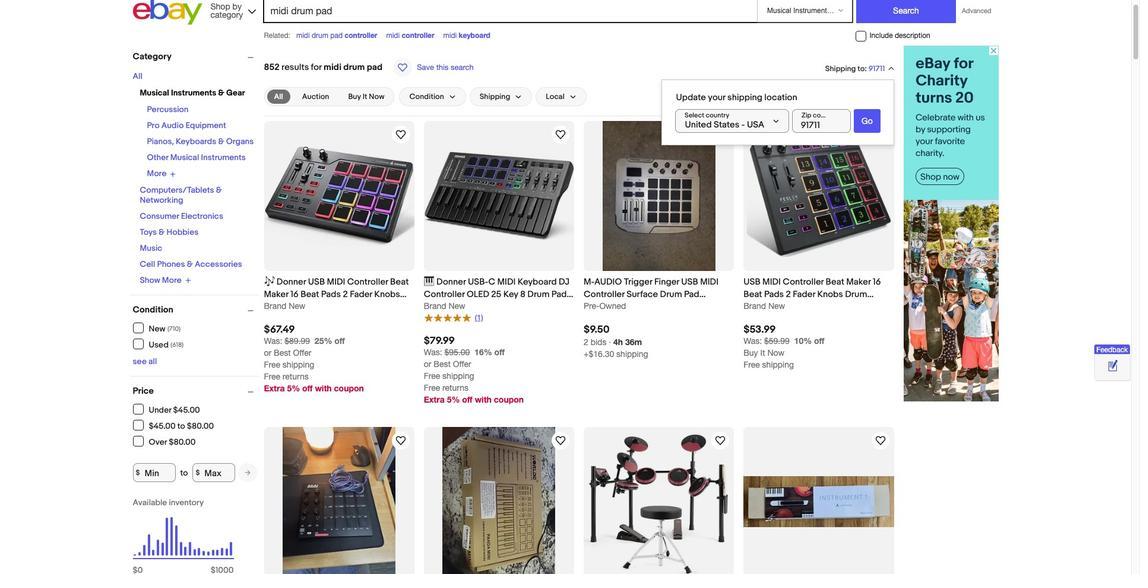 Task type: vqa. For each thing, say whether or not it's contained in the screenshot.
'Unlocked)'
no



Task type: describe. For each thing, give the bounding box(es) containing it.
2 inside $9.50 2 bids · 4h 36m +$16.30 shipping
[[584, 338, 588, 348]]

save this search button
[[390, 58, 477, 78]]

pad
[[684, 289, 699, 301]]

bids
[[591, 338, 607, 348]]

price button
[[133, 386, 259, 397]]

bar
[[450, 302, 464, 313]]

surface
[[627, 289, 658, 301]]

free for $53.99
[[744, 361, 760, 370]]

$67.49 was: $89.99 25% off or best offer free shipping free returns extra 5% off with coupon
[[264, 325, 364, 394]]

pads inside usb midi controller beat maker 16 beat pads 2 fader knobs drum machine
[[764, 289, 784, 301]]

see all button
[[133, 357, 157, 367]]

related:
[[264, 31, 290, 40]]

1 vertical spatial all link
[[267, 90, 290, 104]]

extra for $67.49
[[264, 384, 285, 394]]

electronics
[[181, 211, 223, 221]]

accessories
[[195, 259, 242, 269]]

keyboards
[[176, 137, 216, 147]]

category
[[133, 51, 172, 62]]

0 vertical spatial musical
[[140, 88, 169, 98]]

$53.99 was: $59.99 10% off buy it now free shipping
[[744, 325, 825, 370]]

m-audio trigger finger usb midi controller surface drum pad (ytp019577)
[[584, 277, 719, 313]]

pad inside main content
[[367, 62, 383, 73]]

watch 8 pcs mesh electronic drum kit electric drum set pads pedal stick stool usb midi image
[[713, 434, 728, 448]]

percussion pro audio equipment pianos, keyboards & organs other musical instruments
[[147, 105, 254, 163]]

audio
[[594, 277, 622, 288]]

25
[[491, 289, 501, 301]]

$89.99
[[285, 337, 310, 347]]

or for $79.99
[[424, 360, 431, 369]]

🎹 donner usb-c midi keyboard dj controller oled 25 key 8 drum pads touch bar
[[424, 277, 571, 313]]

condition
[[133, 305, 173, 316]]

phones
[[157, 259, 185, 269]]

(1) link
[[424, 313, 483, 323]]

over
[[149, 437, 167, 448]]

16 inside 🎶 donner usb midi controller beat maker 16 beat pads 2 fader knobs drum machine
[[291, 289, 299, 301]]

drum inside midi drum pad controller
[[312, 31, 328, 40]]

dj
[[559, 277, 570, 288]]

0 horizontal spatial now
[[369, 92, 385, 102]]

midi inside the 🎹 donner usb-c midi keyboard dj controller oled 25 key 8 drum pads touch bar
[[497, 277, 516, 288]]

2 brand from the left
[[424, 302, 446, 311]]

new (710)
[[149, 324, 181, 334]]

usb inside 🎶 donner usb midi controller beat maker 16 beat pads 2 fader knobs drum machine
[[308, 277, 325, 288]]

brand for $67.49
[[264, 302, 286, 311]]

brand new for $67.49
[[264, 302, 306, 311]]

🎹 donner usb-c midi keyboard dj controller oled 25 key 8 drum pads touch bar heading
[[424, 277, 573, 313]]

drum inside 🎶 donner usb midi controller beat maker 16 beat pads 2 fader knobs drum machine
[[264, 302, 286, 313]]

🎶
[[264, 277, 275, 288]]

include
[[870, 32, 893, 40]]

usb midi controller beat maker 16 beat pads 2 fader knobs drum machine link
[[744, 276, 894, 313]]

watch 🎹 donner usb-c midi keyboard dj controller oled 25 key 8 drum pads touch bar image
[[554, 128, 568, 142]]

midi inside usb midi controller beat maker 16 beat pads 2 fader knobs drum machine
[[763, 277, 781, 288]]

new up 'used'
[[149, 324, 165, 334]]

save
[[417, 63, 434, 72]]

musical instruments & gear
[[140, 88, 245, 98]]

keyboard
[[459, 31, 491, 40]]

it inside $53.99 was: $59.99 10% off buy it now free shipping
[[761, 349, 765, 358]]

(1)
[[475, 314, 483, 323]]

see all
[[133, 357, 157, 367]]

Minimum Value in $ text field
[[133, 464, 176, 483]]

maker inside 🎶 donner usb midi controller beat maker 16 beat pads 2 fader knobs drum machine
[[264, 289, 289, 301]]

music
[[140, 243, 162, 253]]

auction link
[[295, 90, 336, 104]]

musical inside percussion pro audio equipment pianos, keyboards & organs other musical instruments
[[170, 153, 199, 163]]

was: for $53.99
[[744, 337, 762, 347]]

:
[[865, 64, 867, 73]]

advanced link
[[956, 0, 998, 23]]

0 vertical spatial $80.00
[[187, 421, 214, 431]]

best for $79.99
[[434, 360, 451, 369]]

off down $95.00
[[462, 395, 473, 405]]

1 controller from the left
[[345, 31, 377, 40]]

Maximum Value in $ text field
[[193, 464, 235, 483]]

for
[[311, 62, 322, 73]]

shipping for $67.49
[[283, 361, 314, 370]]

🎹 donner usb-c midi keyboard dj controller oled 25 key 8 drum pads touch bar link
[[424, 276, 574, 313]]

$9.50 2 bids · 4h 36m +$16.30 shipping
[[584, 325, 648, 360]]

donner for controller
[[437, 277, 466, 288]]

graph of available inventory between $0 and $1000+ image
[[133, 498, 234, 575]]

best for $67.49
[[274, 349, 291, 358]]

akai professional mpd218 midi usb drum beat pad controller image
[[283, 428, 396, 575]]

organs
[[226, 137, 254, 147]]

watch 🎶 donner usb midi controller beat maker 16 beat pads 2 fader knobs drum machine image
[[394, 128, 408, 142]]

5% for $79.99
[[447, 395, 460, 405]]

(710)
[[167, 325, 181, 333]]

·
[[609, 338, 611, 348]]

owned
[[600, 302, 626, 311]]

offer for $79.99
[[453, 360, 471, 369]]

m-
[[584, 277, 594, 288]]

this
[[436, 63, 449, 72]]

midi drum pad controller
[[296, 31, 377, 40]]

usb inside m-audio trigger finger usb midi controller surface drum pad (ytp019577)
[[681, 277, 698, 288]]

midi controller
[[386, 31, 435, 40]]

controller inside usb midi controller beat maker 16 beat pads 2 fader knobs drum machine
[[783, 277, 824, 288]]

midi inside 🎶 donner usb midi controller beat maker 16 beat pads 2 fader knobs drum machine
[[327, 277, 345, 288]]

finger
[[654, 277, 679, 288]]

trigger
[[624, 277, 652, 288]]

returns for $67.49
[[283, 373, 309, 382]]

gear
[[226, 88, 245, 98]]

other musical instruments link
[[147, 153, 246, 163]]

& right phones
[[187, 259, 193, 269]]

location
[[765, 92, 797, 104]]

consumer electronics link
[[140, 211, 223, 221]]

buy it now
[[348, 92, 385, 102]]

shipping
[[825, 64, 856, 73]]

m-audio trigger finger usb midi controller surface drum pad (ytp019577) link
[[584, 276, 734, 313]]

shipping to : 91711
[[825, 64, 885, 74]]

8 pcs mesh electronic drum kit electric drum set pads pedal stick stool usb midi image
[[584, 428, 734, 575]]

2 inside usb midi controller beat maker 16 beat pads 2 fader knobs drum machine
[[786, 289, 791, 301]]

cell phones & accessories link
[[140, 259, 242, 269]]

touch
[[424, 302, 448, 313]]

midi inside m-audio trigger finger usb midi controller surface drum pad (ytp019577)
[[700, 277, 719, 288]]

see
[[133, 357, 147, 367]]

$79.99
[[424, 335, 455, 347]]

ammoon worlde panda mini 25-key usb keyboard and drum pad midi controller image
[[443, 428, 556, 575]]

16%
[[475, 347, 492, 357]]

usb inside usb midi controller beat maker 16 beat pads 2 fader knobs drum machine
[[744, 277, 761, 288]]

maker inside usb midi controller beat maker 16 beat pads 2 fader knobs drum machine
[[846, 277, 871, 288]]

computers/tablets & networking consumer electronics toys & hobbies music cell phones & accessories
[[140, 185, 242, 269]]

watch akai professional mpd218 midi usb drum beat pad controller image
[[394, 434, 408, 448]]

🎶 donner usb midi controller beat maker 16 beat pads 2 fader knobs drum machine link
[[264, 276, 414, 313]]

brand for $53.99
[[744, 302, 766, 311]]

feedback
[[1097, 346, 1128, 354]]

& right "toys" at the left of page
[[159, 227, 165, 237]]

now inside $53.99 was: $59.99 10% off buy it now free shipping
[[768, 349, 785, 358]]

🎶 donner usb midi controller beat maker 16 beat pads 2 fader knobs drum machine heading
[[264, 277, 409, 313]]

show more button
[[140, 275, 191, 286]]

with for $67.49
[[315, 384, 332, 394]]

$67.49
[[264, 325, 295, 336]]

over $80.00
[[149, 437, 196, 448]]

used (618)
[[149, 340, 184, 350]]

update
[[676, 92, 706, 104]]

drum inside main content
[[343, 62, 365, 73]]

offer for $67.49
[[293, 349, 311, 358]]

🎶 donner usb midi controller beat maker 16 beat pads 2 fader knobs drum machine image
[[264, 146, 414, 246]]

pads inside the 🎹 donner usb-c midi keyboard dj controller oled 25 key 8 drum pads touch bar
[[552, 289, 571, 301]]

auction
[[302, 92, 329, 102]]

watch usb midi controller beat maker 16 beat pads 2 fader knobs drum machine image
[[873, 128, 888, 142]]

main content containing $67.49
[[259, 46, 899, 575]]

shipping inside $9.50 2 bids · 4h 36m +$16.30 shipping
[[617, 350, 648, 360]]

inventory
[[169, 498, 204, 508]]

4h
[[614, 338, 623, 348]]

with for $79.99
[[475, 395, 492, 405]]

0 vertical spatial all
[[133, 71, 143, 81]]

$9.50
[[584, 325, 610, 336]]



Task type: locate. For each thing, give the bounding box(es) containing it.
1 horizontal spatial all
[[274, 92, 283, 102]]

knobs inside 🎶 donner usb midi controller beat maker 16 beat pads 2 fader knobs drum machine
[[374, 289, 400, 301]]

instruments inside percussion pro audio equipment pianos, keyboards & organs other musical instruments
[[201, 153, 246, 163]]

🎹
[[424, 277, 435, 288]]

equipment
[[186, 121, 226, 131]]

or inside $79.99 was: $95.00 16% off or best offer free shipping free returns extra 5% off with coupon
[[424, 360, 431, 369]]

0 horizontal spatial best
[[274, 349, 291, 358]]

computers/tablets & networking link
[[140, 185, 222, 205]]

1 donner from the left
[[277, 277, 306, 288]]

midi inside midi controller
[[386, 31, 400, 40]]

pads inside 🎶 donner usb midi controller beat maker 16 beat pads 2 fader knobs drum machine
[[321, 289, 341, 301]]

5% inside $67.49 was: $89.99 25% off or best offer free shipping free returns extra 5% off with coupon
[[287, 384, 300, 394]]

usb midi controller beat maker 16 beat pads 2 fader knobs drum machine
[[744, 277, 881, 313]]

all inside main content
[[274, 92, 283, 102]]

or down $79.99
[[424, 360, 431, 369]]

more down the "other"
[[147, 169, 167, 179]]

3 brand from the left
[[744, 302, 766, 311]]

off for $67.49
[[335, 336, 345, 347]]

1 horizontal spatial brand
[[424, 302, 446, 311]]

more inside button
[[162, 275, 182, 286]]

shipping down $95.00
[[443, 372, 474, 381]]

0 horizontal spatial it
[[363, 92, 367, 102]]

usb right the 🎶
[[308, 277, 325, 288]]

shipping inside $53.99 was: $59.99 10% off buy it now free shipping
[[762, 361, 794, 370]]

musical up percussion
[[140, 88, 169, 98]]

drum
[[528, 289, 550, 301], [660, 289, 682, 301], [845, 289, 867, 301], [264, 302, 286, 313]]

1 horizontal spatial drum
[[343, 62, 365, 73]]

to inside shipping to : 91711
[[858, 64, 865, 73]]

off down $89.99
[[302, 384, 313, 394]]

pads up 25%
[[321, 289, 341, 301]]

new up $53.99
[[769, 302, 785, 311]]

more inside "button"
[[147, 169, 167, 179]]

was: down $53.99
[[744, 337, 762, 347]]

or for $67.49
[[264, 349, 272, 358]]

852 results for midi drum pad
[[264, 62, 383, 73]]

fader inside usb midi controller beat maker 16 beat pads 2 fader knobs drum machine
[[793, 289, 816, 301]]

1 horizontal spatial usb
[[681, 277, 698, 288]]

0 horizontal spatial pads
[[321, 289, 341, 301]]

1 horizontal spatial buy
[[744, 349, 758, 358]]

all down category
[[133, 71, 143, 81]]

$80.00 down $45.00 to $80.00
[[169, 437, 196, 448]]

1 horizontal spatial best
[[434, 360, 451, 369]]

852
[[264, 62, 280, 73]]

donner
[[277, 277, 306, 288], [437, 277, 466, 288]]

new up (1) link
[[449, 302, 465, 311]]

advertisement region
[[904, 46, 999, 402]]

donner for 16
[[277, 277, 306, 288]]

toys
[[140, 227, 157, 237]]

0 vertical spatial 16
[[873, 277, 881, 288]]

0 horizontal spatial returns
[[283, 373, 309, 382]]

$80.00
[[187, 421, 214, 431], [169, 437, 196, 448]]

m-audio trigger finger usb midi controller surface drum pad (ytp019577) image
[[603, 121, 715, 272]]

0 vertical spatial more
[[147, 169, 167, 179]]

0 vertical spatial now
[[369, 92, 385, 102]]

0 horizontal spatial drum
[[312, 31, 328, 40]]

with inside $67.49 was: $89.99 25% off or best offer free shipping free returns extra 5% off with coupon
[[315, 384, 332, 394]]

1 vertical spatial 5%
[[447, 395, 460, 405]]

was: inside $53.99 was: $59.99 10% off buy it now free shipping
[[744, 337, 762, 347]]

1 horizontal spatial now
[[768, 349, 785, 358]]

3 brand new from the left
[[744, 302, 785, 311]]

1 horizontal spatial pad
[[367, 62, 383, 73]]

$
[[136, 469, 140, 478], [196, 469, 200, 478]]

2 horizontal spatial brand
[[744, 302, 766, 311]]

show more
[[140, 275, 182, 286]]

off right 25%
[[335, 336, 345, 347]]

0 horizontal spatial offer
[[293, 349, 311, 358]]

extra for $79.99
[[424, 395, 445, 405]]

brand up $53.99
[[744, 302, 766, 311]]

$59.99
[[764, 337, 790, 347]]

36m
[[625, 338, 642, 348]]

2 horizontal spatial brand new
[[744, 302, 785, 311]]

all link down category
[[133, 71, 143, 81]]

best inside $67.49 was: $89.99 25% off or best offer free shipping free returns extra 5% off with coupon
[[274, 349, 291, 358]]

2 vertical spatial to
[[180, 468, 188, 478]]

buy down $53.99
[[744, 349, 758, 358]]

shipping inside $79.99 was: $95.00 16% off or best offer free shipping free returns extra 5% off with coupon
[[443, 372, 474, 381]]

& inside percussion pro audio equipment pianos, keyboards & organs other musical instruments
[[218, 137, 224, 147]]

percussion
[[147, 105, 189, 115]]

machine up $67.49
[[288, 302, 322, 313]]

all link
[[133, 71, 143, 81], [267, 90, 290, 104]]

midi keyboard
[[443, 31, 491, 40]]

donner right 🎹 on the left of the page
[[437, 277, 466, 288]]

it
[[363, 92, 367, 102], [761, 349, 765, 358]]

advanced
[[962, 7, 992, 14]]

$ up available
[[136, 469, 140, 478]]

5% inside $79.99 was: $95.00 16% off or best offer free shipping free returns extra 5% off with coupon
[[447, 395, 460, 405]]

condition button
[[133, 305, 259, 316]]

donner inside the 🎹 donner usb-c midi keyboard dj controller oled 25 key 8 drum pads touch bar
[[437, 277, 466, 288]]

best down $89.99
[[274, 349, 291, 358]]

4 midi from the left
[[763, 277, 781, 288]]

1 horizontal spatial brand new
[[424, 302, 465, 311]]

& up electronics
[[216, 185, 222, 195]]

to for :
[[858, 64, 865, 73]]

1 horizontal spatial pads
[[552, 289, 571, 301]]

0 vertical spatial coupon
[[334, 384, 364, 394]]

0 horizontal spatial 5%
[[287, 384, 300, 394]]

m-audio trigger finger usb midi controller surface drum pad (ytp019577) heading
[[584, 277, 719, 313]]

1 vertical spatial best
[[434, 360, 451, 369]]

1 horizontal spatial returns
[[443, 384, 469, 393]]

returns
[[283, 373, 309, 382], [443, 384, 469, 393]]

1 brand new from the left
[[264, 302, 306, 311]]

🎶 donner usb midi controller beat maker 16 beat pads 2 fader knobs drum machine
[[264, 277, 409, 313]]

$45.00 up over $80.00 link
[[149, 421, 176, 431]]

2 $ from the left
[[196, 469, 200, 478]]

was: for $79.99
[[424, 348, 442, 357]]

drum inside usb midi controller beat maker 16 beat pads 2 fader knobs drum machine
[[845, 289, 867, 301]]

1 vertical spatial extra
[[424, 395, 445, 405]]

brand new
[[264, 302, 306, 311], [424, 302, 465, 311], [744, 302, 785, 311]]

brand new for $53.99
[[744, 302, 785, 311]]

0 horizontal spatial usb
[[308, 277, 325, 288]]

was: down $79.99
[[424, 348, 442, 357]]

musical down keyboards
[[170, 153, 199, 163]]

1 machine from the left
[[288, 302, 322, 313]]

& left gear
[[218, 88, 224, 98]]

0 horizontal spatial brand new
[[264, 302, 306, 311]]

$ up inventory
[[196, 469, 200, 478]]

free inside $53.99 was: $59.99 10% off buy it now free shipping
[[744, 361, 760, 370]]

0 vertical spatial extra
[[264, 384, 285, 394]]

all
[[149, 357, 157, 367]]

1 horizontal spatial donner
[[437, 277, 466, 288]]

0 horizontal spatial all
[[133, 71, 143, 81]]

controller inside 🎶 donner usb midi controller beat maker 16 beat pads 2 fader knobs drum machine
[[347, 277, 388, 288]]

0 horizontal spatial donner
[[277, 277, 306, 288]]

None text field
[[264, 337, 310, 347], [744, 337, 790, 347], [424, 348, 470, 357], [264, 337, 310, 347], [744, 337, 790, 347], [424, 348, 470, 357]]

1 horizontal spatial maker
[[846, 277, 871, 288]]

under $45.00 link
[[133, 404, 201, 415]]

pad up buy it now link
[[367, 62, 383, 73]]

(ytp019577)
[[584, 302, 634, 313]]

usb midi controller beat maker 16 beat pads 2 fader knobs drum machine heading
[[744, 277, 881, 313]]

offer inside $79.99 was: $95.00 16% off or best offer free shipping free returns extra 5% off with coupon
[[453, 360, 471, 369]]

new for controller
[[449, 302, 465, 311]]

off for $53.99
[[814, 336, 825, 347]]

to right minimum value in $ text box
[[180, 468, 188, 478]]

controller up save
[[402, 31, 435, 40]]

or down $67.49
[[264, 349, 272, 358]]

1 usb from the left
[[308, 277, 325, 288]]

off
[[335, 336, 345, 347], [814, 336, 825, 347], [494, 347, 505, 357], [302, 384, 313, 394], [462, 395, 473, 405]]

1 vertical spatial all
[[274, 92, 283, 102]]

0 vertical spatial it
[[363, 92, 367, 102]]

5% down $89.99
[[287, 384, 300, 394]]

main content
[[259, 46, 899, 575]]

results
[[282, 62, 309, 73]]

coupon inside $67.49 was: $89.99 25% off or best offer free shipping free returns extra 5% off with coupon
[[334, 384, 364, 394]]

drum
[[312, 31, 328, 40], [343, 62, 365, 73]]

0 horizontal spatial fader
[[350, 289, 372, 301]]

coupon inside $79.99 was: $95.00 16% off or best offer free shipping free returns extra 5% off with coupon
[[494, 395, 524, 405]]

1 horizontal spatial $
[[196, 469, 200, 478]]

5% down $95.00
[[447, 395, 460, 405]]

pad up 852 results for midi drum pad
[[330, 31, 343, 40]]

2 usb from the left
[[681, 277, 698, 288]]

$45.00 to $80.00 link
[[133, 421, 215, 431]]

watch m-audio trigger finger usb midi controller surface drum pad (ytp019577) image
[[713, 128, 728, 142]]

knobs inside usb midi controller beat maker 16 beat pads 2 fader knobs drum machine
[[817, 289, 843, 301]]

was:
[[264, 337, 282, 347], [744, 337, 762, 347], [424, 348, 442, 357]]

controller
[[345, 31, 377, 40], [402, 31, 435, 40]]

1 vertical spatial $80.00
[[169, 437, 196, 448]]

1 horizontal spatial all link
[[267, 90, 290, 104]]

shipping down $89.99
[[283, 361, 314, 370]]

machine up $53.99
[[744, 302, 778, 313]]

midi right related:
[[296, 31, 310, 40]]

returns inside $67.49 was: $89.99 25% off or best offer free shipping free returns extra 5% off with coupon
[[283, 373, 309, 382]]

0 horizontal spatial musical
[[140, 88, 169, 98]]

0 vertical spatial returns
[[283, 373, 309, 382]]

1 pads from the left
[[321, 289, 341, 301]]

used
[[149, 340, 169, 350]]

hobbies
[[167, 227, 199, 237]]

new up $67.49
[[289, 302, 306, 311]]

percussion link
[[147, 105, 189, 115]]

2 brand new from the left
[[424, 302, 465, 311]]

drum inside m-audio trigger finger usb midi controller surface drum pad (ytp019577)
[[660, 289, 682, 301]]

1 vertical spatial coupon
[[494, 395, 524, 405]]

returns for $79.99
[[443, 384, 469, 393]]

0 horizontal spatial or
[[264, 349, 272, 358]]

3 pads from the left
[[764, 289, 784, 301]]

extra down $95.00
[[424, 395, 445, 405]]

was: inside $79.99 was: $95.00 16% off or best offer free shipping free returns extra 5% off with coupon
[[424, 348, 442, 357]]

0 horizontal spatial brand
[[264, 302, 286, 311]]

instruments down the organs
[[201, 153, 246, 163]]

extra inside $67.49 was: $89.99 25% off or best offer free shipping free returns extra 5% off with coupon
[[264, 384, 285, 394]]

$80.00 down under $45.00
[[187, 421, 214, 431]]

consumer
[[140, 211, 179, 221]]

1 horizontal spatial offer
[[453, 360, 471, 369]]

2 controller from the left
[[402, 31, 435, 40]]

midi for keyboard
[[443, 31, 457, 40]]

networking
[[140, 195, 183, 205]]

usb up $53.99
[[744, 277, 761, 288]]

shipping down $59.99
[[762, 361, 794, 370]]

$45.00 up $45.00 to $80.00
[[173, 405, 200, 415]]

donner inside 🎶 donner usb midi controller beat maker 16 beat pads 2 fader knobs drum machine
[[277, 277, 306, 288]]

0 vertical spatial drum
[[312, 31, 328, 40]]

returns inside $79.99 was: $95.00 16% off or best offer free shipping free returns extra 5% off with coupon
[[443, 384, 469, 393]]

0 horizontal spatial buy
[[348, 92, 361, 102]]

was: for $67.49
[[264, 337, 282, 347]]

brand up (1) link
[[424, 302, 446, 311]]

(618)
[[171, 341, 184, 349]]

usb
[[308, 277, 325, 288], [681, 277, 698, 288], [744, 277, 761, 288]]

1 knobs from the left
[[374, 289, 400, 301]]

$ for minimum value in $ text box
[[136, 469, 140, 478]]

new for 16
[[289, 302, 306, 311]]

brand new up (1) link
[[424, 302, 465, 311]]

1 midi from the left
[[327, 277, 345, 288]]

maker
[[846, 277, 871, 288], [264, 289, 289, 301]]

update your shipping location
[[676, 92, 797, 104]]

10%
[[794, 336, 812, 347]]

with down 25%
[[315, 384, 332, 394]]

All selected text field
[[274, 91, 283, 102]]

pads down 'dj'
[[552, 289, 571, 301]]

0 horizontal spatial knobs
[[374, 289, 400, 301]]

None submit
[[856, 0, 956, 23], [854, 110, 881, 133], [856, 0, 956, 23], [854, 110, 881, 133]]

$ for the 'maximum value in $' text box
[[196, 469, 200, 478]]

pre-owned
[[584, 302, 626, 311]]

pad inside midi drum pad controller
[[330, 31, 343, 40]]

usb up pad
[[681, 277, 698, 288]]

machine inside 🎶 donner usb midi controller beat maker 16 beat pads 2 fader knobs drum machine
[[288, 302, 322, 313]]

1 fader from the left
[[350, 289, 372, 301]]

midi inside midi drum pad controller
[[296, 31, 310, 40]]

0 horizontal spatial controller
[[345, 31, 377, 40]]

best down $95.00
[[434, 360, 451, 369]]

midi inside midi keyboard
[[443, 31, 457, 40]]

with down 16%
[[475, 395, 492, 405]]

description
[[895, 32, 931, 40]]

1 $ from the left
[[136, 469, 140, 478]]

1 horizontal spatial controller
[[402, 31, 435, 40]]

category button
[[133, 51, 259, 62]]

1 vertical spatial buy
[[744, 349, 758, 358]]

controller inside m-audio trigger finger usb midi controller surface drum pad (ytp019577)
[[584, 289, 625, 301]]

donner right the 🎶
[[277, 277, 306, 288]]

was: down $67.49
[[264, 337, 282, 347]]

your
[[708, 92, 726, 104]]

brand new up $67.49
[[264, 302, 306, 311]]

search
[[451, 63, 474, 72]]

1 horizontal spatial or
[[424, 360, 431, 369]]

it down $59.99
[[761, 349, 765, 358]]

0 vertical spatial all link
[[133, 71, 143, 81]]

include description
[[870, 32, 931, 40]]

music link
[[140, 243, 162, 253]]

2 pads from the left
[[552, 289, 571, 301]]

2 fader from the left
[[793, 289, 816, 301]]

1 horizontal spatial 2
[[584, 338, 588, 348]]

0 horizontal spatial all link
[[133, 71, 143, 81]]

8
[[520, 289, 526, 301]]

1 horizontal spatial 5%
[[447, 395, 460, 405]]

c
[[489, 277, 495, 288]]

it inside buy it now link
[[363, 92, 367, 102]]

3 midi from the left
[[700, 277, 719, 288]]

Zip code text field
[[792, 110, 851, 133]]

extra down $89.99
[[264, 384, 285, 394]]

available
[[133, 498, 167, 508]]

drum up buy it now link
[[343, 62, 365, 73]]

1 horizontal spatial 16
[[873, 277, 881, 288]]

offer inside $67.49 was: $89.99 25% off or best offer free shipping free returns extra 5% off with coupon
[[293, 349, 311, 358]]

0 horizontal spatial 16
[[291, 289, 299, 301]]

pad
[[330, 31, 343, 40], [367, 62, 383, 73]]

1 horizontal spatial knobs
[[817, 289, 843, 301]]

all down 852
[[274, 92, 283, 102]]

&
[[218, 88, 224, 98], [218, 137, 224, 147], [216, 185, 222, 195], [159, 227, 165, 237], [187, 259, 193, 269]]

1 vertical spatial more
[[162, 275, 182, 286]]

to left 91711 on the top right
[[858, 64, 865, 73]]

2 donner from the left
[[437, 277, 466, 288]]

16 inside usb midi controller beat maker 16 beat pads 2 fader knobs drum machine
[[873, 277, 881, 288]]

pianos, keyboards & organs link
[[147, 137, 254, 147]]

2 horizontal spatial pads
[[764, 289, 784, 301]]

2 horizontal spatial was:
[[744, 337, 762, 347]]

free for $67.49
[[264, 361, 280, 370]]

1 vertical spatial $45.00
[[149, 421, 176, 431]]

1 horizontal spatial it
[[761, 349, 765, 358]]

pre-
[[584, 302, 600, 311]]

controller inside the 🎹 donner usb-c midi keyboard dj controller oled 25 key 8 drum pads touch bar
[[424, 289, 465, 301]]

brand new up $53.99
[[744, 302, 785, 311]]

returns down $95.00
[[443, 384, 469, 393]]

2 midi from the left
[[497, 277, 516, 288]]

5%
[[287, 384, 300, 394], [447, 395, 460, 405]]

best inside $79.99 was: $95.00 16% off or best offer free shipping free returns extra 5% off with coupon
[[434, 360, 451, 369]]

0 vertical spatial pad
[[330, 31, 343, 40]]

0 vertical spatial buy
[[348, 92, 361, 102]]

controller left midi controller
[[345, 31, 377, 40]]

it right auction link
[[363, 92, 367, 102]]

shipping right the your
[[728, 92, 763, 104]]

brand up $67.49
[[264, 302, 286, 311]]

midi right for
[[324, 62, 342, 73]]

artiphon instrument 1 midi black drum pad, sampling, strumming (working) image
[[744, 477, 894, 528]]

+$16.30
[[584, 350, 614, 360]]

5% for $67.49
[[287, 384, 300, 394]]

toys & hobbies link
[[140, 227, 199, 237]]

midi left keyboard
[[443, 31, 457, 40]]

coupon for $79.99
[[494, 395, 524, 405]]

pads
[[321, 289, 341, 301], [552, 289, 571, 301], [764, 289, 784, 301]]

midi up the save this search button in the left top of the page
[[386, 31, 400, 40]]

1 vertical spatial instruments
[[201, 153, 246, 163]]

new for pads
[[769, 302, 785, 311]]

free for $79.99
[[424, 372, 440, 381]]

drum up 852 results for midi drum pad
[[312, 31, 328, 40]]

🎹 donner usb-c midi keyboard dj controller oled 25 key 8 drum pads touch bar image
[[424, 152, 574, 240]]

new
[[289, 302, 306, 311], [449, 302, 465, 311], [769, 302, 785, 311], [149, 324, 165, 334]]

midi for drum
[[296, 31, 310, 40]]

0 horizontal spatial maker
[[264, 289, 289, 301]]

with inside $79.99 was: $95.00 16% off or best offer free shipping free returns extra 5% off with coupon
[[475, 395, 492, 405]]

shipping inside $67.49 was: $89.99 25% off or best offer free shipping free returns extra 5% off with coupon
[[283, 361, 314, 370]]

under $45.00
[[149, 405, 200, 415]]

offer down $89.99
[[293, 349, 311, 358]]

0 horizontal spatial coupon
[[334, 384, 364, 394]]

buy it now link
[[341, 90, 392, 104]]

shipping for $53.99
[[762, 361, 794, 370]]

to
[[858, 64, 865, 73], [177, 421, 185, 431], [180, 468, 188, 478]]

off right 16%
[[494, 347, 505, 357]]

2
[[343, 289, 348, 301], [786, 289, 791, 301], [584, 338, 588, 348]]

1 vertical spatial pad
[[367, 62, 383, 73]]

0 vertical spatial best
[[274, 349, 291, 358]]

0 horizontal spatial extra
[[264, 384, 285, 394]]

1 horizontal spatial was:
[[424, 348, 442, 357]]

or
[[264, 349, 272, 358], [424, 360, 431, 369]]

more down phones
[[162, 275, 182, 286]]

off inside $53.99 was: $59.99 10% off buy it now free shipping
[[814, 336, 825, 347]]

to for $80.00
[[177, 421, 185, 431]]

coupon for $67.49
[[334, 384, 364, 394]]

or inside $67.49 was: $89.99 25% off or best offer free shipping free returns extra 5% off with coupon
[[264, 349, 272, 358]]

all link down 852
[[267, 90, 290, 104]]

1 horizontal spatial extra
[[424, 395, 445, 405]]

buy right auction link
[[348, 92, 361, 102]]

1 vertical spatial with
[[475, 395, 492, 405]]

cell
[[140, 259, 155, 269]]

to down under $45.00
[[177, 421, 185, 431]]

off right 10%
[[814, 336, 825, 347]]

1 vertical spatial offer
[[453, 360, 471, 369]]

1 horizontal spatial fader
[[793, 289, 816, 301]]

1 horizontal spatial with
[[475, 395, 492, 405]]

over $80.00 link
[[133, 437, 196, 448]]

1 vertical spatial musical
[[170, 153, 199, 163]]

1 brand from the left
[[264, 302, 286, 311]]

fader inside 🎶 donner usb midi controller beat maker 16 beat pads 2 fader knobs drum machine
[[350, 289, 372, 301]]

shipping down 36m on the bottom of page
[[617, 350, 648, 360]]

2 knobs from the left
[[817, 289, 843, 301]]

shipping for $79.99
[[443, 372, 474, 381]]

0 horizontal spatial was:
[[264, 337, 282, 347]]

pads up $53.99
[[764, 289, 784, 301]]

3 usb from the left
[[744, 277, 761, 288]]

2 horizontal spatial usb
[[744, 277, 761, 288]]

0 vertical spatial instruments
[[171, 88, 216, 98]]

midi
[[327, 277, 345, 288], [497, 277, 516, 288], [700, 277, 719, 288], [763, 277, 781, 288]]

1 vertical spatial to
[[177, 421, 185, 431]]

usb midi controller beat maker 16 beat pads 2 fader knobs drum machine image
[[744, 136, 894, 257]]

0 horizontal spatial with
[[315, 384, 332, 394]]

2 machine from the left
[[744, 302, 778, 313]]

1 horizontal spatial coupon
[[494, 395, 524, 405]]

0 horizontal spatial pad
[[330, 31, 343, 40]]

1 vertical spatial now
[[768, 349, 785, 358]]

2 inside 🎶 donner usb midi controller beat maker 16 beat pads 2 fader knobs drum machine
[[343, 289, 348, 301]]

& left the organs
[[218, 137, 224, 147]]

1 vertical spatial or
[[424, 360, 431, 369]]

25%
[[315, 336, 332, 347]]

0 vertical spatial maker
[[846, 277, 871, 288]]

available inventory
[[133, 498, 204, 508]]

best
[[274, 349, 291, 358], [434, 360, 451, 369]]

midi for controller
[[386, 31, 400, 40]]

extra inside $79.99 was: $95.00 16% off or best offer free shipping free returns extra 5% off with coupon
[[424, 395, 445, 405]]

0 horizontal spatial machine
[[288, 302, 322, 313]]

was: inside $67.49 was: $89.99 25% off or best offer free shipping free returns extra 5% off with coupon
[[264, 337, 282, 347]]

1 vertical spatial 16
[[291, 289, 299, 301]]

machine inside usb midi controller beat maker 16 beat pads 2 fader knobs drum machine
[[744, 302, 778, 313]]

beat
[[390, 277, 409, 288], [826, 277, 845, 288], [301, 289, 319, 301], [744, 289, 762, 301]]

watch ammoon worlde panda mini 25-key usb keyboard and drum pad midi controller image
[[554, 434, 568, 448]]

offer down $95.00
[[453, 360, 471, 369]]

0 vertical spatial $45.00
[[173, 405, 200, 415]]

more
[[147, 169, 167, 179], [162, 275, 182, 286]]

returns down $89.99
[[283, 373, 309, 382]]

buy inside $53.99 was: $59.99 10% off buy it now free shipping
[[744, 349, 758, 358]]

price
[[133, 386, 154, 397]]

controller
[[347, 277, 388, 288], [783, 277, 824, 288], [424, 289, 465, 301], [584, 289, 625, 301]]

0 vertical spatial or
[[264, 349, 272, 358]]

drum inside the 🎹 donner usb-c midi keyboard dj controller oled 25 key 8 drum pads touch bar
[[528, 289, 550, 301]]

instruments up percussion link
[[171, 88, 216, 98]]

watch artiphon instrument 1 midi black drum pad, sampling, strumming (working) image
[[873, 434, 888, 448]]

off for $79.99
[[494, 347, 505, 357]]



